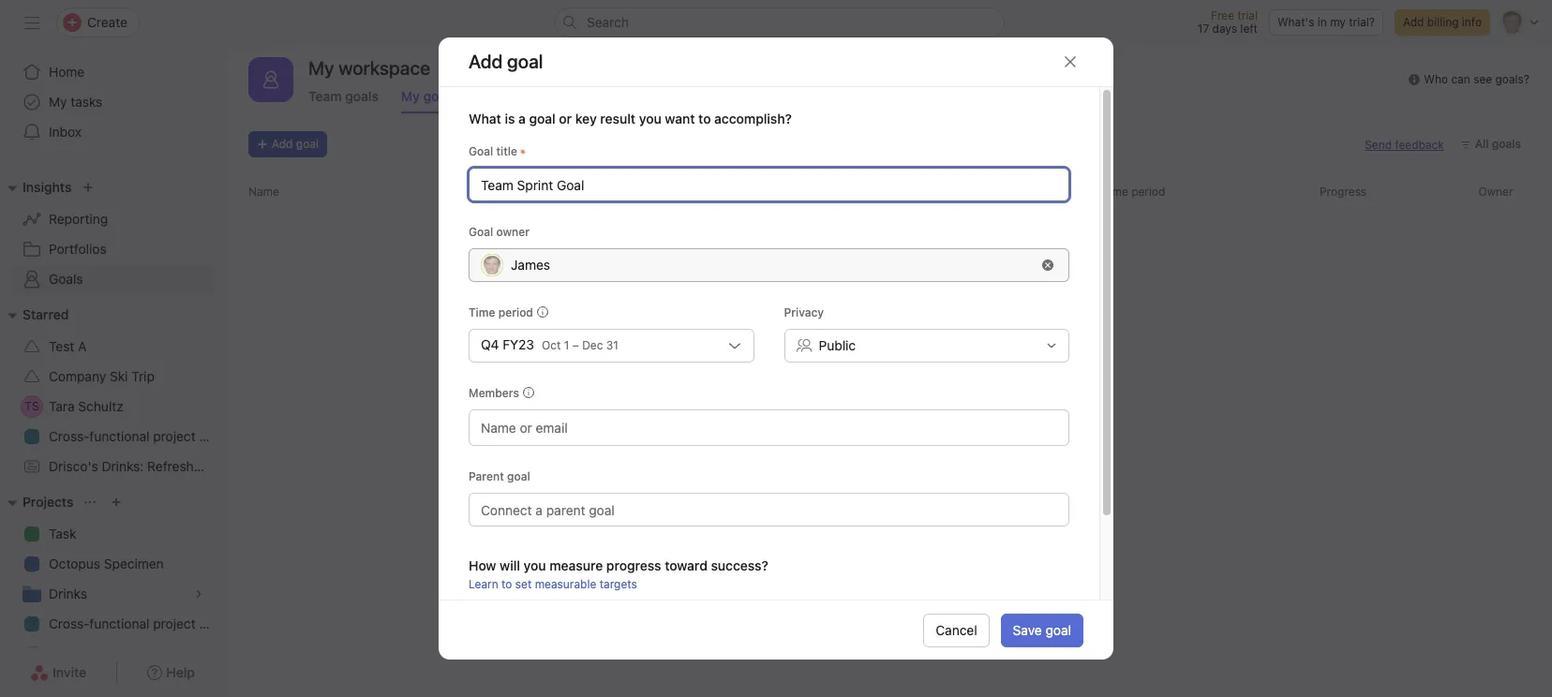 Task type: vqa. For each thing, say whether or not it's contained in the screenshot.
The Teams element
no



Task type: locate. For each thing, give the bounding box(es) containing it.
a right is on the left of the page
[[519, 111, 526, 127]]

1 vertical spatial plan
[[976, 483, 1005, 500]]

what is a goal or key result you want to accomplish?
[[469, 111, 792, 127]]

my left tasks
[[49, 94, 67, 110]]

project inside starred element
[[153, 428, 196, 444]]

my
[[401, 88, 420, 104], [49, 94, 67, 110]]

plan inside starred element
[[199, 428, 225, 444]]

2 cross-functional project plan link from the top
[[11, 609, 225, 639]]

1 vertical spatial to
[[502, 578, 512, 592]]

tara schultz
[[49, 398, 123, 414]]

my down my workspace
[[401, 88, 420, 104]]

2 goals from the left
[[423, 88, 457, 104]]

2 goal from the top
[[469, 225, 493, 239]]

tasks
[[71, 94, 103, 110]]

1 vertical spatial project
[[153, 616, 196, 632]]

cross-functional project plan link inside projects element
[[11, 609, 225, 639]]

1 horizontal spatial time
[[1103, 185, 1129, 199]]

plan inside projects element
[[199, 616, 225, 632]]

0 vertical spatial project
[[153, 428, 196, 444]]

1 cross- from the top
[[49, 428, 89, 444]]

james
[[511, 257, 550, 273]]

who can see goals?
[[1424, 72, 1530, 86]]

0 horizontal spatial add
[[272, 137, 293, 151]]

company ski trip link
[[11, 362, 214, 392]]

drisco's
[[49, 458, 98, 474]]

1 vertical spatial a
[[727, 483, 735, 500]]

inbox link
[[11, 117, 214, 147]]

a
[[519, 111, 526, 127], [727, 483, 735, 500]]

cross-functional project plan down drinks link
[[49, 616, 225, 632]]

ski
[[110, 368, 128, 384]]

goals
[[49, 271, 83, 287]]

functional inside projects element
[[89, 616, 150, 632]]

1 horizontal spatial period
[[1132, 185, 1166, 199]]

add goal button
[[248, 131, 327, 158]]

cross-functional project plan link up drinks:
[[11, 422, 225, 452]]

1 vertical spatial required image
[[964, 611, 975, 623]]

to left set at the left bottom
[[502, 578, 512, 592]]

Name or email text field
[[481, 416, 582, 439]]

toward success?
[[665, 558, 769, 574]]

close this dialog image
[[1063, 54, 1078, 69]]

0 vertical spatial plan
[[199, 428, 225, 444]]

add inside add goal "button"
[[272, 137, 293, 151]]

0 horizontal spatial to
[[502, 578, 512, 592]]

cross- inside starred element
[[49, 428, 89, 444]]

tara
[[49, 398, 75, 414]]

0 horizontal spatial period
[[498, 306, 533, 320]]

project up drisco's drinks: refreshment recommendation link
[[153, 428, 196, 444]]

time
[[1103, 185, 1129, 199], [469, 306, 495, 320]]

0 vertical spatial add
[[1403, 15, 1425, 29]]

save goal button
[[1001, 614, 1084, 647]]

1 functional from the top
[[89, 428, 150, 444]]

1 horizontal spatial goals
[[423, 88, 457, 104]]

plan for company ski trip
[[199, 428, 225, 444]]

17
[[1198, 22, 1210, 36]]

0 vertical spatial cross-functional project plan link
[[11, 422, 225, 452]]

cross-functional project plan link down drinks
[[11, 609, 225, 639]]

1 goal from the top
[[469, 145, 493, 159]]

plan
[[199, 428, 225, 444], [976, 483, 1005, 500], [199, 616, 225, 632]]

1 vertical spatial add
[[272, 137, 293, 151]]

goals link
[[11, 264, 214, 294]]

1 horizontal spatial time period
[[1103, 185, 1166, 199]]

1 vertical spatial cross-functional project plan link
[[11, 609, 225, 639]]

0 vertical spatial to
[[1009, 483, 1023, 500]]

cross-functional project plan inside starred element
[[49, 428, 225, 444]]

goal left title
[[469, 145, 493, 159]]

goal left owner
[[469, 225, 493, 239]]

1 horizontal spatial my
[[401, 88, 420, 104]]

functional inside starred element
[[89, 428, 150, 444]]

invite
[[53, 665, 86, 681]]

0 horizontal spatial my
[[49, 94, 67, 110]]

functional up drinks:
[[89, 428, 150, 444]]

2 functional from the top
[[89, 616, 150, 632]]

1 horizontal spatial add
[[696, 483, 723, 500]]

reporting
[[49, 211, 108, 227]]

trial
[[1238, 8, 1258, 23]]

goals
[[345, 88, 379, 104], [423, 88, 457, 104]]

q4 fy23 oct 1 – dec 31
[[481, 337, 619, 353]]

a left so at the bottom of page
[[727, 483, 735, 500]]

insights button
[[0, 176, 72, 199]]

my workspace
[[308, 57, 430, 79]]

1 vertical spatial goal
[[469, 225, 493, 239]]

what's in my trial?
[[1278, 15, 1375, 29]]

recommendation
[[228, 458, 334, 474]]

public
[[819, 338, 856, 354]]

cross-functional project plan link inside starred element
[[11, 422, 225, 452]]

you
[[639, 111, 662, 127], [948, 483, 972, 500], [524, 558, 546, 574]]

31
[[606, 339, 619, 353]]

test
[[49, 338, 74, 354]]

1 goals from the left
[[345, 88, 379, 104]]

add inside add billing info button
[[1403, 15, 1425, 29]]

a
[[78, 338, 87, 354]]

0 vertical spatial cross-
[[49, 428, 89, 444]]

goals for team goals
[[345, 88, 379, 104]]

2 horizontal spatial add
[[1403, 15, 1425, 29]]

add up name
[[272, 137, 293, 151]]

add goal
[[469, 51, 543, 72]]

cross- up drisco's
[[49, 428, 89, 444]]

knows
[[864, 483, 907, 500]]

global element
[[0, 46, 225, 158]]

0 horizontal spatial you
[[524, 558, 546, 574]]

starred element
[[0, 298, 334, 486]]

my for my goals
[[401, 88, 420, 104]]

2 horizontal spatial you
[[948, 483, 972, 500]]

want
[[665, 111, 695, 127]]

or
[[559, 111, 572, 127]]

what
[[469, 111, 501, 127]]

2 vertical spatial plan
[[199, 616, 225, 632]]

you left the want on the left
[[639, 111, 662, 127]]

octopus specimen link
[[11, 549, 214, 579]]

left
[[1241, 22, 1258, 36]]

goal
[[469, 145, 493, 159], [469, 225, 493, 239]]

to inside how will you measure progress toward success? learn to set measurable targets
[[502, 578, 512, 592]]

dec
[[582, 339, 603, 353]]

0 vertical spatial functional
[[89, 428, 150, 444]]

cross-functional project plan up drinks:
[[49, 428, 225, 444]]

2 cross- from the top
[[49, 616, 89, 632]]

own
[[850, 437, 892, 463]]

goal inside "button"
[[296, 137, 319, 151]]

so
[[772, 483, 788, 500]]

learn to set measurable targets link
[[469, 578, 637, 592]]

octopus
[[49, 556, 100, 572]]

0 horizontal spatial time
[[469, 306, 495, 320]]

to
[[1009, 483, 1023, 500], [502, 578, 512, 592]]

save
[[1013, 622, 1042, 638]]

0 vertical spatial goal
[[469, 145, 493, 159]]

cross- down drinks
[[49, 616, 89, 632]]

functional
[[89, 428, 150, 444], [89, 616, 150, 632]]

my tasks
[[49, 94, 103, 110]]

goal
[[529, 111, 556, 127], [296, 137, 319, 151], [507, 470, 530, 484], [739, 483, 768, 500], [1046, 622, 1072, 638]]

Connect a parent goal text field
[[469, 493, 1070, 527]]

1 vertical spatial functional
[[89, 616, 150, 632]]

2 vertical spatial add
[[696, 483, 723, 500]]

0 horizontal spatial goals
[[345, 88, 379, 104]]

company
[[49, 368, 106, 384]]

achieve.
[[1027, 483, 1083, 500]]

1 vertical spatial time
[[469, 306, 495, 320]]

owner
[[496, 225, 530, 239]]

1 vertical spatial cross-functional project plan
[[49, 616, 225, 632]]

0 vertical spatial cross-functional project plan
[[49, 428, 225, 444]]

goal right parent
[[507, 470, 530, 484]]

specimen
[[104, 556, 164, 572]]

1 cross-functional project plan from the top
[[49, 428, 225, 444]]

my inside global element
[[49, 94, 67, 110]]

company ski trip
[[49, 368, 155, 384]]

cross-functional project plan link for drinks
[[11, 609, 225, 639]]

learn
[[469, 578, 498, 592]]

goal right "save"
[[1046, 622, 1072, 638]]

goal for goal title
[[469, 145, 493, 159]]

0 horizontal spatial a
[[519, 111, 526, 127]]

0 vertical spatial time
[[1103, 185, 1129, 199]]

2 cross-functional project plan from the top
[[49, 616, 225, 632]]

you up set at the left bottom
[[524, 558, 546, 574]]

privacy
[[784, 306, 824, 320]]

0 horizontal spatial required image
[[518, 146, 529, 158]]

add left so at the bottom of page
[[696, 483, 723, 500]]

my goals
[[401, 88, 457, 104]]

hide sidebar image
[[24, 15, 39, 30]]

add for add billing info
[[1403, 15, 1425, 29]]

add left billing at the right of page
[[1403, 15, 1425, 29]]

cross-functional project plan for tara schultz
[[49, 428, 225, 444]]

goal for goal owner
[[469, 225, 493, 239]]

members
[[469, 386, 519, 401]]

1 vertical spatial cross-
[[49, 616, 89, 632]]

what's
[[1278, 15, 1315, 29]]

1 project from the top
[[153, 428, 196, 444]]

ts
[[25, 399, 39, 413]]

to left achieve.
[[1009, 483, 1023, 500]]

goal down the 'team'
[[296, 137, 319, 151]]

2 project from the top
[[153, 616, 196, 632]]

cross-functional project plan link
[[11, 422, 225, 452], [11, 609, 225, 639]]

0 vertical spatial you
[[639, 111, 662, 127]]

invite button
[[18, 656, 99, 690]]

project down drinks link
[[153, 616, 196, 632]]

goal inside button
[[1046, 622, 1072, 638]]

save goal
[[1013, 622, 1072, 638]]

cross-functional project plan for drinks
[[49, 616, 225, 632]]

you right what
[[948, 483, 972, 500]]

functional down drinks link
[[89, 616, 150, 632]]

cross-functional project plan inside projects element
[[49, 616, 225, 632]]

cancel button
[[924, 614, 990, 647]]

required image
[[518, 146, 529, 158], [964, 611, 975, 623]]

1 vertical spatial time period
[[469, 306, 533, 320]]

add billing info button
[[1395, 9, 1491, 36]]

2 vertical spatial you
[[524, 558, 546, 574]]

Enter goal name text field
[[469, 168, 1070, 202]]

send feedback link
[[1365, 136, 1445, 153]]

progress
[[1320, 185, 1367, 199]]

1 cross-functional project plan link from the top
[[11, 422, 225, 452]]

1 horizontal spatial to
[[1009, 483, 1023, 500]]

will
[[500, 558, 520, 574]]

functional for drinks
[[89, 616, 150, 632]]

0 vertical spatial a
[[519, 111, 526, 127]]

set
[[515, 578, 532, 592]]

1 vertical spatial you
[[948, 483, 972, 500]]

cross- inside projects element
[[49, 616, 89, 632]]



Task type: describe. For each thing, give the bounding box(es) containing it.
can
[[1452, 72, 1471, 86]]

goals for my goals
[[423, 88, 457, 104]]

my goals link
[[401, 88, 457, 113]]

owner
[[1479, 185, 1514, 199]]

goal for add goal
[[296, 137, 319, 151]]

goal left so at the bottom of page
[[739, 483, 768, 500]]

0 vertical spatial period
[[1132, 185, 1166, 199]]

search
[[587, 14, 629, 30]]

title
[[496, 145, 518, 159]]

–
[[573, 339, 579, 353]]

functional for tara schultz
[[89, 428, 150, 444]]

drinks link
[[11, 579, 214, 609]]

how
[[469, 558, 496, 574]]

projects button
[[0, 491, 74, 514]]

add billing info
[[1403, 15, 1482, 29]]

name
[[248, 185, 279, 199]]

my tasks link
[[11, 87, 214, 117]]

free
[[1211, 8, 1235, 23]]

my
[[1330, 15, 1346, 29]]

1 horizontal spatial required image
[[964, 611, 975, 623]]

targets
[[600, 578, 637, 592]]

result
[[600, 111, 636, 127]]

any
[[897, 437, 933, 463]]

you don't own any goals yet
[[751, 437, 1027, 463]]

ja
[[486, 258, 498, 272]]

1 horizontal spatial you
[[639, 111, 662, 127]]

goal left 'or'
[[529, 111, 556, 127]]

goal for parent goal
[[507, 470, 530, 484]]

task link
[[11, 519, 214, 549]]

0 vertical spatial required image
[[518, 146, 529, 158]]

free trial 17 days left
[[1198, 8, 1258, 36]]

goal for save goal
[[1046, 622, 1072, 638]]

cross-functional project plan link for tara schultz
[[11, 422, 225, 452]]

test a link
[[11, 332, 214, 362]]

drisco's drinks: refreshment recommendation
[[49, 458, 334, 474]]

1 vertical spatial period
[[498, 306, 533, 320]]

plan for octopus specimen
[[199, 616, 225, 632]]

team goals link
[[308, 88, 379, 113]]

1
[[564, 339, 569, 353]]

trip
[[132, 368, 155, 384]]

public button
[[784, 329, 1070, 363]]

portfolios
[[49, 241, 107, 257]]

schultz
[[78, 398, 123, 414]]

drinks:
[[102, 458, 144, 474]]

cross- for drinks
[[49, 616, 89, 632]]

add for add goal
[[272, 137, 293, 151]]

search list box
[[555, 8, 1005, 38]]

in
[[1318, 15, 1327, 29]]

insights
[[23, 179, 72, 195]]

how will you measure progress toward success? learn to set measurable targets
[[469, 558, 769, 592]]

drinks
[[49, 586, 87, 602]]

send
[[1365, 137, 1392, 151]]

task
[[49, 526, 76, 542]]

inbox
[[49, 124, 82, 140]]

you inside how will you measure progress toward success? learn to set measurable targets
[[524, 558, 546, 574]]

parent goal
[[469, 470, 530, 484]]

starred button
[[0, 304, 69, 326]]

is
[[505, 111, 515, 127]]

1 horizontal spatial a
[[727, 483, 735, 500]]

billing
[[1428, 15, 1459, 29]]

info
[[1462, 15, 1482, 29]]

add for add a goal so your team knows what you plan to achieve.
[[696, 483, 723, 500]]

add goal
[[272, 137, 319, 151]]

measurable
[[535, 578, 597, 592]]

0 horizontal spatial time period
[[469, 306, 533, 320]]

oct
[[542, 339, 561, 353]]

insights element
[[0, 171, 225, 298]]

project for octopus specimen
[[153, 616, 196, 632]]

projects
[[23, 494, 74, 510]]

test a
[[49, 338, 87, 354]]

home
[[49, 64, 85, 80]]

my for my tasks
[[49, 94, 67, 110]]

don't
[[793, 437, 845, 463]]

team
[[826, 483, 860, 500]]

remove image
[[1043, 260, 1054, 271]]

key
[[575, 111, 597, 127]]

to accomplish?
[[699, 111, 792, 127]]

team
[[308, 88, 342, 104]]

drisco's drinks: refreshment recommendation link
[[11, 452, 334, 482]]

projects element
[[0, 486, 225, 673]]

trial?
[[1349, 15, 1375, 29]]

what's in my trial? button
[[1269, 9, 1384, 36]]

home link
[[11, 57, 214, 87]]

0 vertical spatial time period
[[1103, 185, 1166, 199]]

add a goal so your team knows what you plan to achieve.
[[696, 483, 1083, 500]]

cancel
[[936, 622, 978, 638]]

project for company ski trip
[[153, 428, 196, 444]]

see
[[1474, 72, 1493, 86]]

octopus specimen
[[49, 556, 164, 572]]

team goals
[[308, 88, 379, 104]]

what
[[911, 483, 944, 500]]

fy23
[[503, 337, 534, 353]]

search button
[[555, 8, 1005, 38]]

progress
[[607, 558, 661, 574]]

cross- for tara schultz
[[49, 428, 89, 444]]

goal owner
[[469, 225, 530, 239]]



